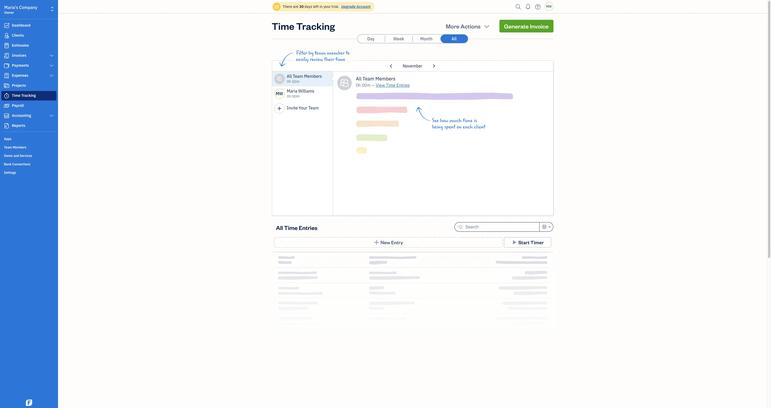 Task type: vqa. For each thing, say whether or not it's contained in the screenshot.
reports Link
yes



Task type: describe. For each thing, give the bounding box(es) containing it.
member
[[327, 50, 345, 56]]

timer image
[[3, 93, 10, 98]]

are
[[293, 4, 299, 9]]

entry
[[392, 239, 404, 246]]

items
[[4, 154, 13, 158]]

dashboard link
[[1, 21, 56, 30]]

williams
[[299, 88, 315, 94]]

settings
[[4, 171, 16, 175]]

is
[[474, 118, 478, 124]]

bank connections
[[4, 162, 30, 166]]

previous month image
[[388, 62, 395, 70]]

week link
[[385, 35, 413, 43]]

dashboard image
[[3, 23, 10, 28]]

play image
[[512, 240, 518, 245]]

view time entries button
[[376, 82, 410, 88]]

by
[[309, 50, 314, 56]]

more actions
[[446, 22, 481, 30]]

expenses link
[[1, 71, 56, 81]]

team inside all team members 0h 00m
[[293, 74, 303, 79]]

plus image
[[277, 106, 282, 111]]

time inside filter by team member to easily review their time
[[336, 56, 346, 63]]

month link
[[413, 35, 441, 43]]

day
[[368, 36, 375, 41]]

payments link
[[1, 61, 56, 70]]

all link
[[441, 35, 468, 43]]

start timer
[[519, 239, 544, 246]]

invoices link
[[1, 51, 56, 60]]

00m inside maria williams 0h 00m
[[292, 94, 300, 99]]

review
[[310, 56, 323, 63]]

chevron large down image
[[49, 54, 54, 58]]

reports
[[12, 123, 25, 128]]

next month image
[[431, 62, 438, 70]]

upgrade account link
[[340, 4, 371, 9]]

items and services link
[[1, 152, 56, 160]]

payments
[[12, 63, 29, 68]]

00m for all team members 0h 00m — view time entries
[[362, 83, 371, 88]]

month
[[421, 36, 433, 41]]

your
[[299, 105, 308, 111]]

0 vertical spatial time tracking
[[272, 20, 335, 32]]

time inside see how much time is being spent on each client
[[463, 118, 473, 124]]

members for all team members 0h 00m — view time entries
[[376, 76, 396, 82]]

payment image
[[3, 63, 10, 68]]

time inside all team members 0h 00m — view time entries
[[386, 83, 396, 88]]

—
[[372, 83, 375, 88]]

connections
[[12, 162, 30, 166]]

spent
[[445, 124, 456, 130]]

project image
[[3, 83, 10, 88]]

chevron large down image for expenses
[[49, 74, 54, 78]]

how
[[440, 118, 449, 124]]

new entry
[[381, 239, 404, 246]]

team inside 'button'
[[309, 105, 319, 111]]

maria's company owner
[[4, 5, 37, 15]]

client
[[475, 124, 486, 130]]

filter by team member to easily review their time
[[296, 50, 350, 63]]

timer
[[531, 239, 544, 246]]

easily
[[296, 56, 309, 63]]

there are 30 days left in your trial. upgrade account
[[283, 4, 371, 9]]

days
[[305, 4, 313, 9]]

payroll link
[[1, 101, 56, 111]]

filter
[[296, 50, 308, 56]]

new entry button
[[274, 237, 503, 248]]

time tracking inside "link"
[[12, 93, 36, 98]]

new
[[381, 239, 391, 246]]

payroll
[[12, 103, 24, 108]]

services
[[20, 154, 32, 158]]

entries inside all team members 0h 00m — view time entries
[[397, 83, 410, 88]]

team members
[[4, 145, 26, 149]]

maria's
[[4, 5, 18, 10]]

being
[[433, 124, 444, 130]]

team
[[315, 50, 326, 56]]

reports link
[[1, 121, 56, 131]]

crown image
[[274, 4, 280, 9]]

to
[[346, 50, 350, 56]]

dashboard
[[12, 23, 31, 28]]

their
[[325, 56, 335, 63]]

invite your team button
[[272, 101, 333, 116]]

apps link
[[1, 135, 56, 143]]

projects
[[12, 83, 26, 88]]

users image
[[277, 76, 282, 82]]

search image
[[515, 3, 523, 11]]

invoice image
[[3, 53, 10, 58]]

invite your team
[[287, 105, 319, 111]]

client image
[[3, 33, 10, 38]]

mw inside mw dropdown button
[[547, 4, 552, 8]]

all for all time entries
[[276, 224, 283, 231]]

all time entries
[[276, 224, 318, 231]]

tracking inside "link"
[[21, 93, 36, 98]]

more
[[446, 22, 460, 30]]

items and services
[[4, 154, 32, 158]]



Task type: locate. For each thing, give the bounding box(es) containing it.
invite
[[287, 105, 298, 111]]

1 chevron large down image from the top
[[49, 64, 54, 68]]

3 chevron large down image from the top
[[49, 114, 54, 118]]

Search text field
[[466, 223, 540, 231]]

and
[[13, 154, 19, 158]]

members up view
[[376, 76, 396, 82]]

0 horizontal spatial entries
[[299, 224, 318, 231]]

0 horizontal spatial members
[[13, 145, 26, 149]]

all team members 0h 00m
[[287, 74, 322, 84]]

accounting
[[12, 113, 31, 118]]

settings link
[[1, 169, 56, 177]]

owner
[[4, 11, 14, 15]]

1 vertical spatial mw
[[276, 91, 283, 96]]

invoice
[[530, 22, 549, 30]]

all
[[452, 36, 457, 41], [287, 74, 292, 79], [356, 76, 362, 82], [276, 224, 283, 231]]

expenses
[[12, 73, 28, 78]]

apps
[[4, 137, 11, 141]]

1 horizontal spatial mw
[[547, 4, 552, 8]]

week
[[394, 36, 405, 41]]

time up each
[[463, 118, 473, 124]]

chevron large down image inside payments link
[[49, 64, 54, 68]]

all team members 0h 00m — view time entries
[[356, 76, 410, 88]]

generate
[[505, 22, 529, 30]]

0 horizontal spatial time
[[336, 56, 346, 63]]

2 vertical spatial chevron large down image
[[49, 114, 54, 118]]

main element
[[0, 0, 71, 408]]

00m left — at the left
[[362, 83, 371, 88]]

members inside all team members 0h 00m
[[304, 74, 322, 79]]

members up the williams
[[304, 74, 322, 79]]

0 vertical spatial tracking
[[297, 20, 335, 32]]

1 vertical spatial chevron large down image
[[49, 74, 54, 78]]

on
[[457, 124, 462, 130]]

chevron large down image for payments
[[49, 64, 54, 68]]

team right your
[[309, 105, 319, 111]]

expense image
[[3, 73, 10, 78]]

1 horizontal spatial members
[[304, 74, 322, 79]]

0 vertical spatial time
[[336, 56, 346, 63]]

time inside "link"
[[12, 93, 20, 98]]

account
[[357, 4, 371, 9]]

freshbooks image
[[25, 400, 33, 406]]

1 horizontal spatial entries
[[397, 83, 410, 88]]

time down member
[[336, 56, 346, 63]]

bank
[[4, 162, 11, 166]]

members inside all team members 0h 00m — view time entries
[[376, 76, 396, 82]]

time
[[336, 56, 346, 63], [463, 118, 473, 124]]

chart image
[[3, 113, 10, 119]]

your
[[324, 4, 331, 9]]

0h left — at the left
[[356, 83, 361, 88]]

notifications image
[[524, 1, 533, 12]]

0 horizontal spatial tracking
[[21, 93, 36, 98]]

accounting link
[[1, 111, 56, 121]]

1 vertical spatial tracking
[[21, 93, 36, 98]]

generate invoice button
[[500, 20, 554, 32]]

mw button
[[545, 2, 554, 11]]

00m inside all team members 0h 00m
[[292, 79, 300, 84]]

00m
[[292, 79, 300, 84], [362, 83, 371, 88], [292, 94, 300, 99]]

money image
[[3, 103, 10, 108]]

0h for all team members 0h 00m — view time entries
[[356, 83, 361, 88]]

see
[[433, 118, 439, 124]]

1 horizontal spatial tracking
[[297, 20, 335, 32]]

0 vertical spatial chevron large down image
[[49, 64, 54, 68]]

trial.
[[332, 4, 340, 9]]

all for all team members 0h 00m — view time entries
[[356, 76, 362, 82]]

0h inside all team members 0h 00m
[[287, 79, 291, 84]]

mw right go to help image
[[547, 4, 552, 8]]

left
[[313, 4, 319, 9]]

actions
[[461, 22, 481, 30]]

0h down 'maria'
[[287, 94, 291, 99]]

members for all team members 0h 00m
[[304, 74, 322, 79]]

chevron large down image inside expenses link
[[49, 74, 54, 78]]

00m down 'maria'
[[292, 94, 300, 99]]

members inside 'team members' 'link'
[[13, 145, 26, 149]]

team members link
[[1, 143, 56, 151]]

0 vertical spatial entries
[[397, 83, 410, 88]]

mw
[[547, 4, 552, 8], [276, 91, 283, 96]]

1 horizontal spatial time
[[463, 118, 473, 124]]

day link
[[358, 35, 385, 43]]

00m for all team members 0h 00m
[[292, 79, 300, 84]]

all for all team members 0h 00m
[[287, 74, 292, 79]]

invoices
[[12, 53, 26, 58]]

0h inside maria williams 0h 00m
[[287, 94, 291, 99]]

team up — at the left
[[363, 76, 375, 82]]

november
[[403, 63, 423, 69]]

estimate image
[[3, 43, 10, 48]]

members
[[304, 74, 322, 79], [376, 76, 396, 82], [13, 145, 26, 149]]

tracking down projects link
[[21, 93, 36, 98]]

1 vertical spatial entries
[[299, 224, 318, 231]]

company
[[19, 5, 37, 10]]

time tracking
[[272, 20, 335, 32], [12, 93, 36, 98]]

in
[[320, 4, 323, 9]]

report image
[[3, 123, 10, 129]]

time tracking link
[[1, 91, 56, 101]]

team inside 'link'
[[4, 145, 12, 149]]

maria
[[287, 88, 298, 94]]

0 horizontal spatial mw
[[276, 91, 283, 96]]

chevron large down image
[[49, 64, 54, 68], [49, 74, 54, 78], [49, 114, 54, 118]]

clients link
[[1, 31, 56, 40]]

members up items and services
[[13, 145, 26, 149]]

chevrondown image
[[484, 22, 491, 30]]

generate invoice
[[505, 22, 549, 30]]

time tracking down projects link
[[12, 93, 36, 98]]

maria williams 0h 00m
[[287, 88, 315, 99]]

all inside all team members 0h 00m
[[287, 74, 292, 79]]

entries
[[397, 83, 410, 88], [299, 224, 318, 231]]

team
[[293, 74, 303, 79], [363, 76, 375, 82], [309, 105, 319, 111], [4, 145, 12, 149]]

00m inside all team members 0h 00m — view time entries
[[362, 83, 371, 88]]

team up 'maria'
[[293, 74, 303, 79]]

start
[[519, 239, 530, 246]]

clients
[[12, 33, 24, 38]]

projects link
[[1, 81, 56, 91]]

caretdown image
[[548, 224, 551, 230]]

2 chevron large down image from the top
[[49, 74, 54, 78]]

team down apps
[[4, 145, 12, 149]]

mw left 'maria'
[[276, 91, 283, 96]]

0 vertical spatial mw
[[547, 4, 552, 8]]

all inside all team members 0h 00m — view time entries
[[356, 76, 362, 82]]

time tracking down 30
[[272, 20, 335, 32]]

0h for all team members 0h 00m
[[287, 79, 291, 84]]

30
[[300, 4, 304, 9]]

see how much time is being spent on each client
[[433, 118, 486, 130]]

1 vertical spatial time tracking
[[12, 93, 36, 98]]

chevron large down image for accounting
[[49, 114, 54, 118]]

0 horizontal spatial time tracking
[[12, 93, 36, 98]]

estimates
[[12, 43, 29, 48]]

calendar image
[[543, 224, 547, 230]]

1 horizontal spatial time tracking
[[272, 20, 335, 32]]

estimates link
[[1, 41, 56, 50]]

much
[[450, 118, 462, 124]]

each
[[463, 124, 473, 130]]

start timer button
[[504, 237, 552, 248]]

go to help image
[[534, 3, 543, 11]]

time
[[272, 20, 295, 32], [386, 83, 396, 88], [12, 93, 20, 98], [284, 224, 298, 231]]

0h right users image
[[287, 79, 291, 84]]

tracking down left
[[297, 20, 335, 32]]

1 vertical spatial time
[[463, 118, 473, 124]]

all for all
[[452, 36, 457, 41]]

2 horizontal spatial members
[[376, 76, 396, 82]]

0h
[[287, 79, 291, 84], [356, 83, 361, 88], [287, 94, 291, 99]]

0h inside all team members 0h 00m — view time entries
[[356, 83, 361, 88]]

bank connections link
[[1, 160, 56, 168]]

upgrade
[[342, 4, 356, 9]]

more actions button
[[442, 20, 496, 32]]

team inside all team members 0h 00m — view time entries
[[363, 76, 375, 82]]

00m up 'maria'
[[292, 79, 300, 84]]

plus image
[[374, 240, 380, 245]]



